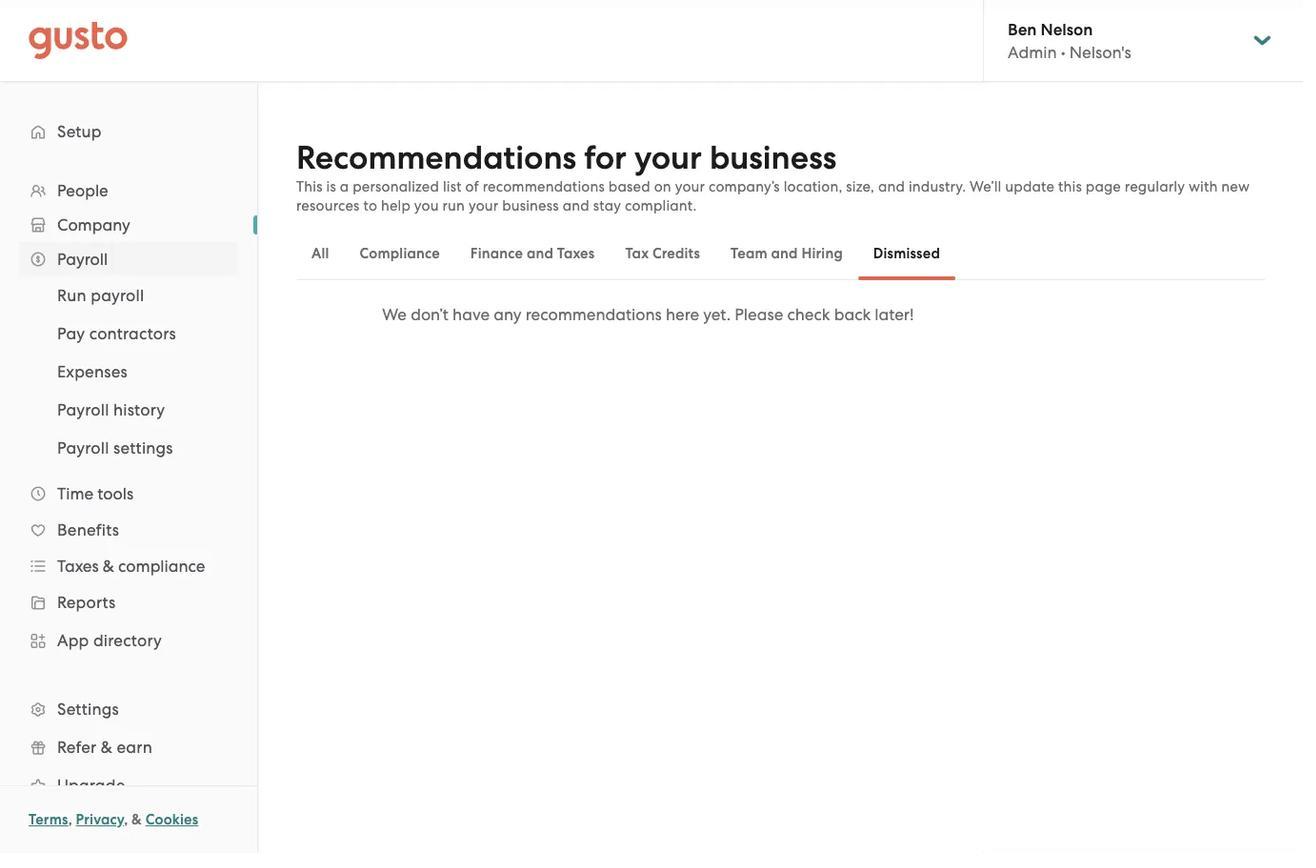Task type: vqa. For each thing, say whether or not it's contained in the screenshot.
Priority for Priority support and HR services +$8/mo per person
no



Task type: locate. For each thing, give the bounding box(es) containing it.
0 vertical spatial business
[[710, 139, 837, 177]]

recommendations
[[483, 178, 605, 195], [526, 305, 662, 324]]

team and hiring
[[731, 245, 843, 262]]

recommendations
[[296, 139, 577, 177]]

refer & earn
[[57, 738, 152, 757]]

1 horizontal spatial ,
[[124, 811, 128, 828]]

0 vertical spatial payroll
[[57, 250, 108, 269]]

list
[[443, 178, 462, 195]]

& inside dropdown button
[[103, 557, 114, 576]]

people
[[57, 181, 108, 200]]

& for compliance
[[103, 557, 114, 576]]

0 horizontal spatial taxes
[[57, 557, 99, 576]]

privacy link
[[76, 811, 124, 828]]

we don't have any recommendations here yet. please check back later!
[[382, 305, 915, 324]]

2 vertical spatial &
[[132, 811, 142, 828]]

reports link
[[19, 585, 238, 620]]

your down of
[[469, 197, 499, 214]]

settings link
[[19, 692, 238, 726]]

2 , from the left
[[124, 811, 128, 828]]

•
[[1062, 43, 1066, 62]]

recommendations down 'tax'
[[526, 305, 662, 324]]

gusto navigation element
[[0, 82, 257, 853]]

your right on
[[676, 178, 705, 195]]

payroll inside payroll history link
[[57, 400, 109, 419]]

history
[[113, 400, 165, 419]]

, left privacy
[[68, 811, 72, 828]]

0 horizontal spatial ,
[[68, 811, 72, 828]]

2 vertical spatial payroll
[[57, 438, 109, 458]]

nelson
[[1041, 19, 1094, 39]]

help
[[381, 197, 411, 214]]

this
[[296, 178, 323, 195]]

nelson's
[[1070, 43, 1132, 62]]

& down benefits link
[[103, 557, 114, 576]]

1 vertical spatial payroll
[[57, 400, 109, 419]]

expenses
[[57, 362, 128, 381]]

2 list from the top
[[0, 276, 257, 467]]

payroll inside payroll dropdown button
[[57, 250, 108, 269]]

and
[[879, 178, 906, 195], [563, 197, 590, 214], [527, 245, 554, 262], [772, 245, 798, 262]]

company's
[[709, 178, 780, 195]]

personalized
[[353, 178, 440, 195]]

taxes
[[557, 245, 595, 262], [57, 557, 99, 576]]

for
[[584, 139, 627, 177]]

& left cookies button
[[132, 811, 142, 828]]

any
[[494, 305, 522, 324]]

update
[[1006, 178, 1055, 195]]

taxes up reports
[[57, 557, 99, 576]]

recommendations inside the recommendations for your business this is a personalized list of recommendations based on your company's location, size, and industry. we'll update this page regularly with new resources to help you run your business and stay compliant.
[[483, 178, 605, 195]]

app
[[57, 631, 89, 650]]

1 vertical spatial recommendations
[[526, 305, 662, 324]]

tax
[[626, 245, 649, 262]]

admin
[[1008, 43, 1058, 62]]

payroll button
[[19, 242, 238, 276]]

1 payroll from the top
[[57, 250, 108, 269]]

industry.
[[909, 178, 967, 195]]

directory
[[93, 631, 162, 650]]

& left earn
[[101, 738, 113, 757]]

1 horizontal spatial business
[[710, 139, 837, 177]]

and right team
[[772, 245, 798, 262]]

&
[[103, 557, 114, 576], [101, 738, 113, 757], [132, 811, 142, 828]]

, down upgrade link
[[124, 811, 128, 828]]

terms , privacy , & cookies
[[29, 811, 199, 828]]

tax credits
[[626, 245, 701, 262]]

business up finance and taxes
[[502, 197, 559, 214]]

your
[[635, 139, 702, 177], [676, 178, 705, 195], [469, 197, 499, 214]]

1 horizontal spatial taxes
[[557, 245, 595, 262]]

payroll up time
[[57, 438, 109, 458]]

is
[[326, 178, 336, 195]]

pay contractors link
[[34, 316, 238, 351]]

payroll down company
[[57, 250, 108, 269]]

payroll down expenses
[[57, 400, 109, 419]]

1 , from the left
[[68, 811, 72, 828]]

0 vertical spatial taxes
[[557, 245, 595, 262]]

credits
[[653, 245, 701, 262]]

,
[[68, 811, 72, 828], [124, 811, 128, 828]]

your up on
[[635, 139, 702, 177]]

expenses link
[[34, 355, 238, 389]]

contractors
[[89, 324, 176, 343]]

payroll
[[57, 250, 108, 269], [57, 400, 109, 419], [57, 438, 109, 458]]

check
[[788, 305, 831, 324]]

please
[[735, 305, 784, 324]]

1 vertical spatial business
[[502, 197, 559, 214]]

recommendations up stay
[[483, 178, 605, 195]]

taxes down stay
[[557, 245, 595, 262]]

all button
[[296, 231, 345, 276]]

setup
[[57, 122, 102, 141]]

1 vertical spatial taxes
[[57, 557, 99, 576]]

run payroll
[[57, 286, 144, 305]]

1 list from the top
[[0, 173, 257, 843]]

ben
[[1008, 19, 1037, 39]]

based
[[609, 178, 651, 195]]

0 vertical spatial &
[[103, 557, 114, 576]]

refer
[[57, 738, 97, 757]]

list
[[0, 173, 257, 843], [0, 276, 257, 467]]

of
[[466, 178, 479, 195]]

business up company's
[[710, 139, 837, 177]]

time tools button
[[19, 477, 238, 511]]

time
[[57, 484, 93, 503]]

0 vertical spatial recommendations
[[483, 178, 605, 195]]

2 payroll from the top
[[57, 400, 109, 419]]

3 payroll from the top
[[57, 438, 109, 458]]

payroll inside payroll settings 'link'
[[57, 438, 109, 458]]

1 vertical spatial &
[[101, 738, 113, 757]]

company button
[[19, 208, 238, 242]]

business
[[710, 139, 837, 177], [502, 197, 559, 214]]



Task type: describe. For each thing, give the bounding box(es) containing it.
list containing people
[[0, 173, 257, 843]]

recommendations for your business this is a personalized list of recommendations based on your company's location, size, and industry. we'll update this page regularly with new resources to help you run your business and stay compliant.
[[296, 139, 1251, 214]]

payroll
[[91, 286, 144, 305]]

stay
[[594, 197, 622, 214]]

dismissed button
[[859, 231, 956, 276]]

app directory
[[57, 631, 162, 650]]

pay contractors
[[57, 324, 176, 343]]

on
[[655, 178, 672, 195]]

you
[[414, 197, 439, 214]]

to
[[364, 197, 377, 214]]

payroll for payroll settings
[[57, 438, 109, 458]]

compliance button
[[345, 231, 455, 276]]

benefits link
[[19, 513, 238, 547]]

refer & earn link
[[19, 730, 238, 764]]

payroll settings link
[[34, 431, 238, 465]]

dismissed
[[874, 245, 941, 262]]

0 vertical spatial your
[[635, 139, 702, 177]]

team
[[731, 245, 768, 262]]

tax credits button
[[610, 231, 716, 276]]

compliant.
[[625, 197, 697, 214]]

cookies
[[146, 811, 199, 828]]

benefits
[[57, 520, 119, 539]]

taxes & compliance button
[[19, 549, 238, 583]]

compliance
[[118, 557, 205, 576]]

a
[[340, 178, 349, 195]]

payroll for payroll history
[[57, 400, 109, 419]]

run payroll link
[[34, 278, 238, 313]]

taxes inside dropdown button
[[57, 557, 99, 576]]

terms
[[29, 811, 68, 828]]

with
[[1189, 178, 1219, 195]]

finance and taxes
[[471, 245, 595, 262]]

run
[[57, 286, 87, 305]]

finance
[[471, 245, 523, 262]]

settings
[[57, 700, 119, 719]]

setup link
[[19, 114, 238, 149]]

new
[[1222, 178, 1251, 195]]

upgrade
[[57, 776, 125, 795]]

people button
[[19, 173, 238, 208]]

later!
[[875, 305, 915, 324]]

home image
[[29, 21, 128, 60]]

recommendation categories for your business tab list
[[296, 227, 1266, 280]]

payroll for payroll
[[57, 250, 108, 269]]

and right size,
[[879, 178, 906, 195]]

company
[[57, 215, 130, 234]]

hiring
[[802, 245, 843, 262]]

have
[[453, 305, 490, 324]]

time tools
[[57, 484, 134, 503]]

ben nelson admin • nelson's
[[1008, 19, 1132, 62]]

earn
[[117, 738, 152, 757]]

list containing run payroll
[[0, 276, 257, 467]]

size,
[[847, 178, 875, 195]]

and left stay
[[563, 197, 590, 214]]

privacy
[[76, 811, 124, 828]]

app directory link
[[19, 623, 238, 658]]

payroll history
[[57, 400, 165, 419]]

this
[[1059, 178, 1083, 195]]

2 vertical spatial your
[[469, 197, 499, 214]]

here
[[666, 305, 700, 324]]

settings
[[113, 438, 173, 458]]

tools
[[97, 484, 134, 503]]

payroll settings
[[57, 438, 173, 458]]

all
[[312, 245, 329, 262]]

taxes inside button
[[557, 245, 595, 262]]

pay
[[57, 324, 85, 343]]

upgrade link
[[19, 768, 238, 803]]

resources
[[296, 197, 360, 214]]

back
[[835, 305, 871, 324]]

taxes & compliance
[[57, 557, 205, 576]]

page
[[1086, 178, 1122, 195]]

terms link
[[29, 811, 68, 828]]

0 horizontal spatial business
[[502, 197, 559, 214]]

finance and taxes button
[[455, 231, 610, 276]]

payroll history link
[[34, 393, 238, 427]]

run
[[443, 197, 465, 214]]

cookies button
[[146, 808, 199, 831]]

and right finance
[[527, 245, 554, 262]]

location,
[[784, 178, 843, 195]]

yet.
[[704, 305, 731, 324]]

& for earn
[[101, 738, 113, 757]]

1 vertical spatial your
[[676, 178, 705, 195]]

don't
[[411, 305, 449, 324]]

regularly
[[1126, 178, 1186, 195]]

we
[[382, 305, 407, 324]]

reports
[[57, 593, 116, 612]]



